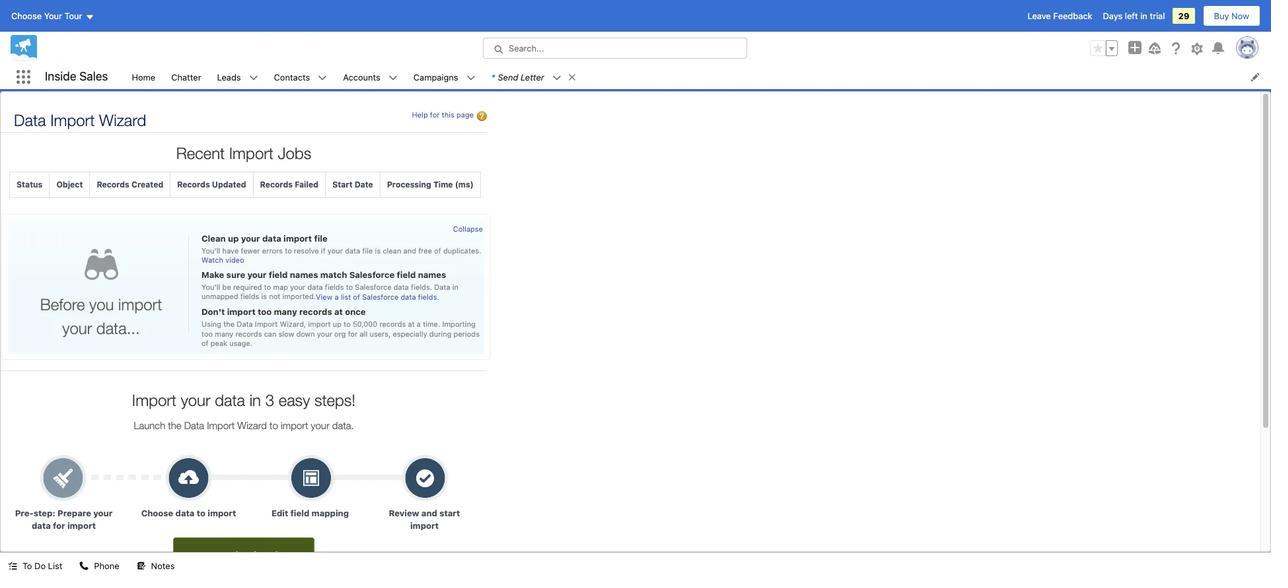Task type: locate. For each thing, give the bounding box(es) containing it.
trial
[[1150, 11, 1165, 21]]

leads
[[217, 72, 241, 82]]

list item
[[483, 65, 583, 89]]

letter
[[521, 72, 544, 82]]

text default image inside contacts list item
[[318, 73, 327, 82]]

2 horizontal spatial text default image
[[318, 73, 327, 82]]

send
[[498, 72, 518, 82]]

group
[[1090, 40, 1118, 56]]

text default image inside "campaigns" list item
[[466, 73, 475, 82]]

text default image right leads
[[249, 73, 258, 82]]

buy now
[[1214, 11, 1249, 21]]

choose
[[11, 11, 42, 21]]

text default image right contacts
[[318, 73, 327, 82]]

inside
[[45, 70, 76, 83]]

now
[[1231, 11, 1249, 21]]

notes
[[151, 561, 175, 571]]

sales
[[79, 70, 108, 83]]

0 horizontal spatial text default image
[[137, 562, 146, 571]]

contacts
[[274, 72, 310, 82]]

1 horizontal spatial text default image
[[249, 73, 258, 82]]

tour
[[64, 11, 82, 21]]

* send letter
[[491, 72, 544, 82]]

your
[[44, 11, 62, 21]]

accounts link
[[335, 65, 388, 89]]

campaigns link
[[406, 65, 466, 89]]

text default image left notes
[[137, 562, 146, 571]]

text default image
[[567, 73, 577, 82], [388, 73, 398, 82], [466, 73, 475, 82], [552, 73, 561, 82], [8, 562, 17, 571], [80, 562, 89, 571]]

text default image inside to do list button
[[8, 562, 17, 571]]

contacts link
[[266, 65, 318, 89]]

leave feedback
[[1028, 11, 1092, 21]]

leads link
[[209, 65, 249, 89]]

29
[[1178, 11, 1189, 21]]

text default image
[[249, 73, 258, 82], [318, 73, 327, 82], [137, 562, 146, 571]]

inside sales
[[45, 70, 108, 83]]

contacts list item
[[266, 65, 335, 89]]

text default image inside leads list item
[[249, 73, 258, 82]]

list containing home
[[124, 65, 1271, 89]]

list
[[124, 65, 1271, 89]]

choose your tour
[[11, 11, 82, 21]]

home link
[[124, 65, 163, 89]]

phone
[[94, 561, 119, 571]]



Task type: vqa. For each thing, say whether or not it's contained in the screenshot.
list item
yes



Task type: describe. For each thing, give the bounding box(es) containing it.
chatter
[[171, 72, 201, 82]]

accounts list item
[[335, 65, 406, 89]]

text default image inside accounts "list item"
[[388, 73, 398, 82]]

phone button
[[72, 553, 127, 579]]

days left in trial
[[1103, 11, 1165, 21]]

leave
[[1028, 11, 1051, 21]]

leave feedback link
[[1028, 11, 1092, 21]]

to do list button
[[0, 553, 70, 579]]

home
[[132, 72, 155, 82]]

text default image for leads
[[249, 73, 258, 82]]

*
[[491, 72, 495, 82]]

text default image inside notes button
[[137, 562, 146, 571]]

list item containing *
[[483, 65, 583, 89]]

text default image inside "phone" button
[[80, 562, 89, 571]]

buy now button
[[1203, 5, 1260, 26]]

feedback
[[1053, 11, 1092, 21]]

choose your tour button
[[11, 5, 95, 26]]

to
[[22, 561, 32, 571]]

to do list
[[22, 561, 62, 571]]

accounts
[[343, 72, 380, 82]]

do
[[34, 561, 46, 571]]

search... button
[[483, 38, 747, 59]]

in
[[1140, 11, 1147, 21]]

notes button
[[129, 553, 183, 579]]

search...
[[509, 43, 544, 54]]

days
[[1103, 11, 1123, 21]]

text default image for contacts
[[318, 73, 327, 82]]

left
[[1125, 11, 1138, 21]]

chatter link
[[163, 65, 209, 89]]

campaigns
[[413, 72, 458, 82]]

leads list item
[[209, 65, 266, 89]]

list
[[48, 561, 62, 571]]

campaigns list item
[[406, 65, 483, 89]]

buy
[[1214, 11, 1229, 21]]



